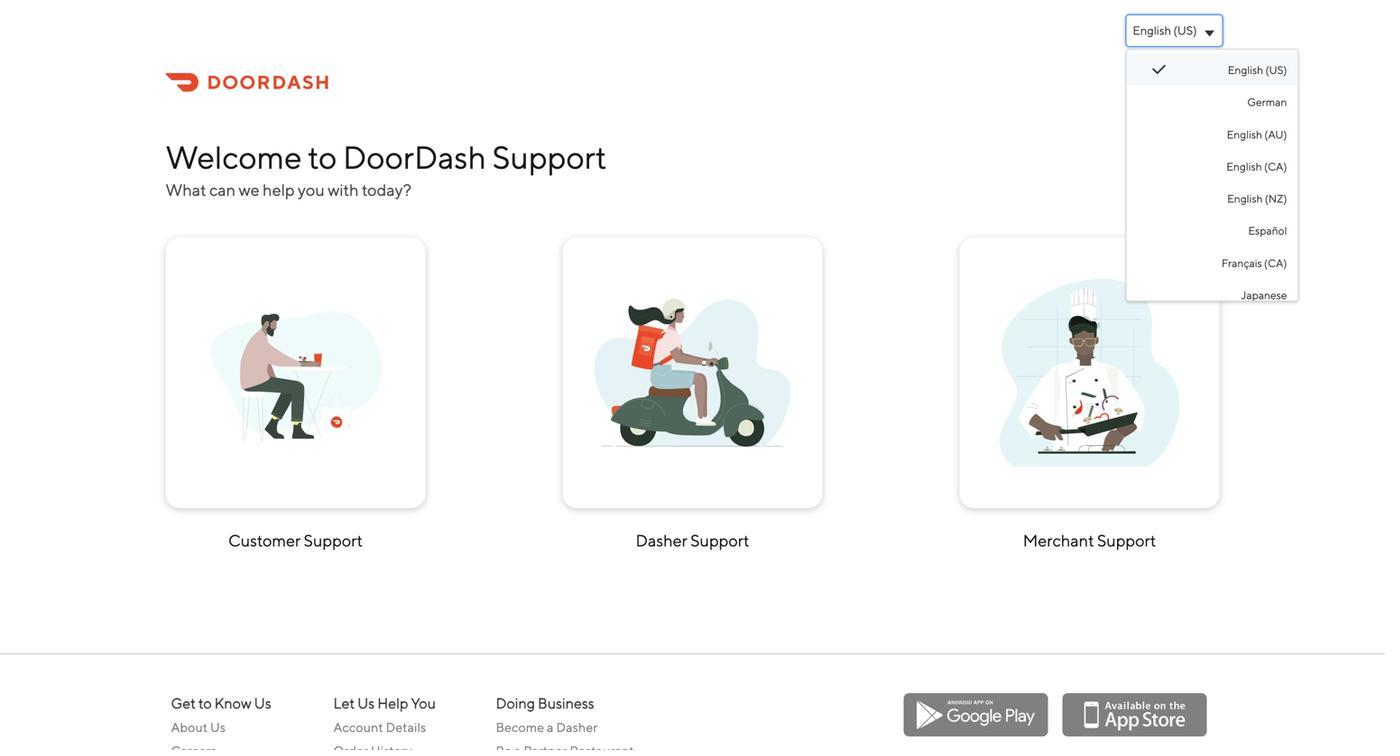 Task type: describe. For each thing, give the bounding box(es) containing it.
español
[[1249, 224, 1287, 237]]

you
[[411, 695, 436, 712]]

welcome to doordash support what can we help you with today?
[[166, 139, 607, 199]]

today?
[[362, 180, 412, 199]]

merchant support link
[[960, 237, 1220, 555]]

(us) inside button
[[1174, 23, 1197, 37]]

1 horizontal spatial dasher
[[636, 531, 688, 550]]

english (us) inside button
[[1133, 23, 1197, 37]]

about us link
[[171, 716, 320, 739]]

merchant
[[1023, 531, 1094, 550]]

français (ca)
[[1222, 257, 1287, 269]]

doing
[[496, 695, 535, 712]]

know
[[215, 695, 251, 712]]

welcome
[[166, 139, 302, 176]]

dasher support
[[636, 531, 750, 550]]

customer support link
[[166, 237, 426, 555]]

dasher inside 'doing business become a dasher'
[[556, 720, 598, 735]]

let us help you account details
[[334, 695, 436, 735]]

support for dasher support
[[691, 531, 750, 550]]

get to know us about us
[[171, 695, 271, 735]]

become
[[496, 720, 544, 735]]

dasher support link
[[563, 237, 823, 555]]

english (ca)
[[1227, 160, 1287, 173]]

support for customer support
[[304, 531, 363, 550]]

english (au)
[[1227, 128, 1287, 141]]

what
[[166, 180, 206, 199]]

become a dasher link
[[496, 716, 645, 739]]

(au)
[[1265, 128, 1287, 141]]

you
[[298, 180, 325, 199]]

with
[[328, 180, 359, 199]]

to for get
[[198, 695, 212, 712]]

to for welcome
[[308, 139, 337, 176]]

Preferred Language, English (US) button
[[1126, 14, 1223, 47]]

help
[[263, 180, 295, 199]]

german
[[1248, 96, 1287, 109]]



Task type: locate. For each thing, give the bounding box(es) containing it.
(us) inside option
[[1266, 64, 1287, 76]]

0 horizontal spatial english (us)
[[1133, 23, 1197, 37]]

doordash
[[343, 139, 486, 176]]

1 vertical spatial (us)
[[1266, 64, 1287, 76]]

dasher
[[636, 531, 688, 550], [556, 720, 598, 735]]

0 horizontal spatial to
[[198, 695, 212, 712]]

(ca) down "(au)"
[[1264, 160, 1287, 173]]

english left "(au)"
[[1227, 128, 1263, 141]]

account details link
[[334, 716, 482, 739]]

english inside option
[[1228, 64, 1264, 76]]

0 vertical spatial to
[[308, 139, 337, 176]]

(ca) for english (ca)
[[1264, 160, 1287, 173]]

english down english (au)
[[1227, 160, 1262, 173]]

english (us) up text default image
[[1133, 23, 1197, 37]]

we
[[239, 180, 260, 199]]

english inside button
[[1133, 23, 1172, 37]]

0 horizontal spatial dasher
[[556, 720, 598, 735]]

0 vertical spatial (us)
[[1174, 23, 1197, 37]]

1 vertical spatial dasher
[[556, 720, 598, 735]]

1 horizontal spatial (us)
[[1266, 64, 1287, 76]]

(us) up german
[[1266, 64, 1287, 76]]

us
[[254, 695, 271, 712], [358, 695, 375, 712], [210, 720, 226, 735]]

business
[[538, 695, 594, 712]]

(us) up english (us) option
[[1174, 23, 1197, 37]]

english (us) option
[[1127, 53, 1298, 85]]

about
[[171, 720, 208, 735]]

us inside let us help you account details
[[358, 695, 375, 712]]

support
[[492, 139, 607, 176], [304, 531, 363, 550], [691, 531, 750, 550], [1098, 531, 1156, 550]]

(us)
[[1174, 23, 1197, 37], [1266, 64, 1287, 76]]

us down know
[[210, 720, 226, 735]]

support for merchant support
[[1098, 531, 1156, 550]]

english (nz)
[[1228, 192, 1287, 205]]

1 horizontal spatial english (us)
[[1228, 64, 1287, 76]]

english (us) up german
[[1228, 64, 1287, 76]]

1 vertical spatial english (us)
[[1228, 64, 1287, 76]]

list box
[[1126, 49, 1299, 310]]

english (us) inside option
[[1228, 64, 1287, 76]]

text default image
[[1152, 62, 1166, 77]]

get
[[171, 695, 196, 712]]

list box containing english (us)
[[1126, 49, 1299, 310]]

a
[[547, 720, 554, 735]]

account
[[334, 720, 383, 735]]

let
[[334, 695, 355, 712]]

english up german
[[1228, 64, 1264, 76]]

(nz)
[[1265, 192, 1287, 205]]

to
[[308, 139, 337, 176], [198, 695, 212, 712]]

(ca) for français (ca)
[[1264, 257, 1287, 269]]

english
[[1133, 23, 1172, 37], [1228, 64, 1264, 76], [1227, 128, 1263, 141], [1227, 160, 1262, 173], [1228, 192, 1263, 205]]

0 vertical spatial (ca)
[[1264, 160, 1287, 173]]

0 horizontal spatial us
[[210, 720, 226, 735]]

2 (ca) from the top
[[1264, 257, 1287, 269]]

customer
[[228, 531, 301, 550]]

doing business become a dasher
[[496, 695, 598, 735]]

to inside welcome to doordash support what can we help you with today?
[[308, 139, 337, 176]]

français
[[1222, 257, 1262, 269]]

japanese
[[1241, 289, 1287, 301]]

2 horizontal spatial us
[[358, 695, 375, 712]]

english up text default image
[[1133, 23, 1172, 37]]

details
[[386, 720, 426, 735]]

1 (ca) from the top
[[1264, 160, 1287, 173]]

to inside get to know us about us
[[198, 695, 212, 712]]

(ca) down español
[[1264, 257, 1287, 269]]

0 vertical spatial english (us)
[[1133, 23, 1197, 37]]

customer support
[[228, 531, 363, 550]]

1 vertical spatial (ca)
[[1264, 257, 1287, 269]]

1 vertical spatial to
[[198, 695, 212, 712]]

us right let
[[358, 695, 375, 712]]

0 vertical spatial dasher
[[636, 531, 688, 550]]

(ca)
[[1264, 160, 1287, 173], [1264, 257, 1287, 269]]

merchant support
[[1023, 531, 1156, 550]]

us right know
[[254, 695, 271, 712]]

english (us)
[[1133, 23, 1197, 37], [1228, 64, 1287, 76]]

english left (nz)
[[1228, 192, 1263, 205]]

to up the you
[[308, 139, 337, 176]]

1 horizontal spatial us
[[254, 695, 271, 712]]

help
[[377, 695, 408, 712]]

can
[[209, 180, 236, 199]]

support inside welcome to doordash support what can we help you with today?
[[492, 139, 607, 176]]

to right the get
[[198, 695, 212, 712]]

1 horizontal spatial to
[[308, 139, 337, 176]]

0 horizontal spatial (us)
[[1174, 23, 1197, 37]]



Task type: vqa. For each thing, say whether or not it's contained in the screenshot.
English (CA) on the top of the page
yes



